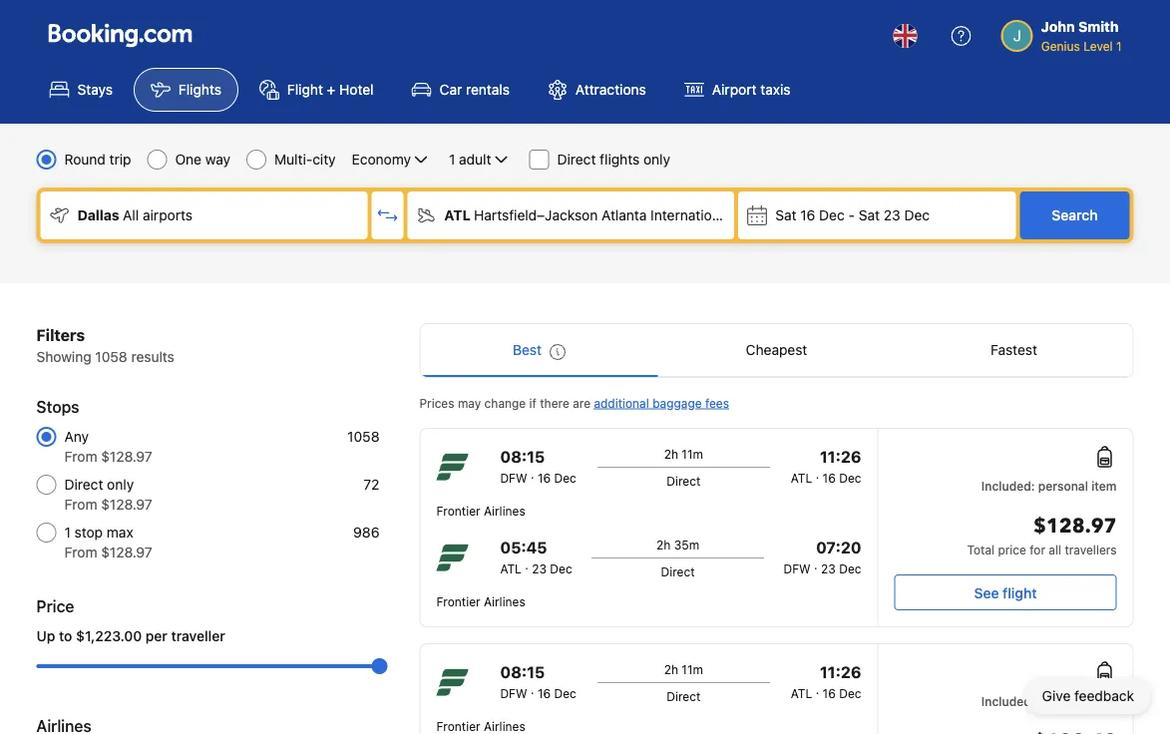 Task type: vqa. For each thing, say whether or not it's contained in the screenshot.
the bottom the View details 'button'
no



Task type: describe. For each thing, give the bounding box(es) containing it.
may
[[458, 396, 481, 410]]

change
[[484, 396, 526, 410]]

1 2h 11m from the top
[[664, 447, 703, 461]]

1 08:15 from the top
[[500, 447, 545, 466]]

986
[[353, 524, 380, 541]]

2 frontier airlines from the top
[[436, 594, 525, 608]]

$128.97 total price for all travellers
[[967, 513, 1117, 557]]

2 11:26 atl . 16 dec from the top
[[791, 663, 861, 700]]

airports
[[143, 207, 193, 223]]

level
[[1083, 39, 1113, 53]]

$128.97 inside the 1 stop max from $128.97
[[101, 544, 152, 561]]

3 airlines from the top
[[484, 719, 525, 733]]

hartsfield–jackson
[[474, 207, 598, 223]]

stops
[[36, 397, 79, 416]]

2 frontier from the top
[[436, 594, 480, 608]]

flight
[[1003, 585, 1037, 601]]

from inside the 1 stop max from $128.97
[[64, 544, 97, 561]]

up
[[36, 628, 55, 644]]

2h 35m
[[656, 538, 699, 552]]

see
[[974, 585, 999, 601]]

1 vertical spatial airport
[[735, 207, 779, 223]]

for
[[1030, 543, 1045, 557]]

flights
[[178, 81, 221, 98]]

genius
[[1041, 39, 1080, 53]]

$128.97 inside $128.97 total price for all travellers
[[1033, 513, 1117, 540]]

are
[[573, 396, 590, 410]]

feedback
[[1074, 688, 1134, 704]]

. inside 07:20 dfw . 23 dec
[[814, 558, 818, 572]]

round
[[64, 151, 106, 168]]

atlanta
[[602, 207, 647, 223]]

stays link
[[32, 68, 130, 112]]

2 08:15 dfw . 16 dec from the top
[[500, 663, 576, 700]]

1 item from the top
[[1091, 479, 1117, 493]]

multi-city
[[274, 151, 336, 168]]

0 vertical spatial airport
[[712, 81, 757, 98]]

see flight
[[974, 585, 1037, 601]]

dec inside 07:20 dfw . 23 dec
[[839, 562, 861, 576]]

fastest
[[991, 342, 1037, 358]]

cheapest
[[746, 342, 807, 358]]

dallas
[[77, 207, 119, 223]]

per
[[145, 628, 167, 644]]

dfw inside 07:20 dfw . 23 dec
[[784, 562, 811, 576]]

1 inside john smith genius level 1
[[1116, 39, 1122, 53]]

+
[[327, 81, 336, 98]]

atl hartsfield–jackson atlanta international airport
[[444, 207, 779, 223]]

stays
[[77, 81, 113, 98]]

additional baggage fees link
[[594, 396, 729, 410]]

attractions
[[575, 81, 646, 98]]

search button
[[1020, 192, 1130, 239]]

3 frontier airlines from the top
[[436, 719, 525, 733]]

23 for 07:20
[[821, 562, 836, 576]]

1 adult
[[449, 151, 491, 168]]

1 adult button
[[447, 148, 513, 172]]

adult
[[459, 151, 491, 168]]

filters
[[36, 326, 85, 345]]

05:45
[[500, 538, 547, 557]]

from inside direct only from $128.97
[[64, 496, 97, 513]]

$1,223.00
[[76, 628, 142, 644]]

atl inside 05:45 atl . 23 dec
[[500, 562, 522, 576]]

1 frontier from the top
[[436, 504, 480, 518]]

-
[[848, 207, 855, 223]]

1 11:26 from the top
[[820, 447, 861, 466]]

flights
[[600, 151, 640, 168]]

additional
[[594, 396, 649, 410]]

one way
[[175, 151, 230, 168]]

international
[[651, 207, 731, 223]]

72
[[363, 476, 380, 493]]

flight
[[287, 81, 323, 98]]

dallas all airports
[[77, 207, 193, 223]]

1 08:15 dfw . 16 dec from the top
[[500, 447, 576, 485]]

35m
[[674, 538, 699, 552]]

1 11m from the top
[[682, 447, 703, 461]]

2 airlines from the top
[[484, 594, 525, 608]]

all
[[1049, 543, 1061, 557]]

smith
[[1078, 18, 1119, 35]]

1 included: from the top
[[981, 479, 1035, 493]]

direct only from $128.97
[[64, 476, 152, 513]]

all
[[123, 207, 139, 223]]

$128.97 inside any from $128.97
[[101, 448, 152, 465]]

give feedback button
[[1026, 678, 1150, 714]]

fees
[[705, 396, 729, 410]]

07:20 dfw . 23 dec
[[784, 538, 861, 576]]

1 sat from the left
[[775, 207, 796, 223]]

best image
[[550, 344, 566, 360]]

prices
[[419, 396, 454, 410]]

05:45 atl . 23 dec
[[500, 538, 572, 576]]

baggage
[[652, 396, 702, 410]]

1058 inside filters showing 1058 results
[[95, 349, 127, 365]]

2 included: personal item from the top
[[981, 694, 1117, 708]]

attractions link
[[531, 68, 663, 112]]

1 vertical spatial 2h
[[656, 538, 671, 552]]

0 vertical spatial 2h
[[664, 447, 678, 461]]

1 frontier airlines from the top
[[436, 504, 525, 518]]

flight + hotel link
[[242, 68, 391, 112]]

2 vertical spatial 2h
[[664, 662, 678, 676]]

prices may change if there are additional baggage fees
[[419, 396, 729, 410]]

sat 16 dec - sat 23 dec
[[775, 207, 930, 223]]

23 inside popup button
[[884, 207, 900, 223]]

direct inside direct only from $128.97
[[64, 476, 103, 493]]

car rentals link
[[395, 68, 527, 112]]



Task type: locate. For each thing, give the bounding box(es) containing it.
airport left taxis
[[712, 81, 757, 98]]

1 vertical spatial item
[[1091, 694, 1117, 708]]

0 vertical spatial included:
[[981, 479, 1035, 493]]

booking.com logo image
[[48, 23, 192, 47], [48, 23, 192, 47]]

sat right "-"
[[859, 207, 880, 223]]

1 vertical spatial only
[[107, 476, 134, 493]]

included: left give
[[981, 694, 1035, 708]]

tab list containing best
[[420, 324, 1133, 378]]

there
[[540, 396, 569, 410]]

atl
[[444, 207, 470, 223], [791, 471, 812, 485], [500, 562, 522, 576], [791, 686, 812, 700]]

0 vertical spatial airlines
[[484, 504, 525, 518]]

$128.97
[[101, 448, 152, 465], [101, 496, 152, 513], [1033, 513, 1117, 540], [101, 544, 152, 561]]

1 vertical spatial included:
[[981, 694, 1035, 708]]

08:15
[[500, 447, 545, 466], [500, 663, 545, 682]]

traveller
[[171, 628, 225, 644]]

2 from from the top
[[64, 496, 97, 513]]

john smith genius level 1
[[1041, 18, 1122, 53]]

23 inside 05:45 atl . 23 dec
[[532, 562, 547, 576]]

1 for 1 stop max from $128.97
[[64, 524, 71, 541]]

$128.97 up 'max'
[[101, 496, 152, 513]]

tab list
[[420, 324, 1133, 378]]

airlines
[[484, 504, 525, 518], [484, 594, 525, 608], [484, 719, 525, 733]]

1 left stop
[[64, 524, 71, 541]]

23 right "-"
[[884, 207, 900, 223]]

sat
[[775, 207, 796, 223], [859, 207, 880, 223]]

2h 11m
[[664, 447, 703, 461], [664, 662, 703, 676]]

$128.97 up travellers at right
[[1033, 513, 1117, 540]]

cheapest button
[[658, 324, 895, 376]]

car
[[439, 81, 462, 98]]

sat left "-"
[[775, 207, 796, 223]]

trip
[[109, 151, 131, 168]]

1 inside dropdown button
[[449, 151, 455, 168]]

item right give
[[1091, 694, 1117, 708]]

1 horizontal spatial sat
[[859, 207, 880, 223]]

0 vertical spatial 11:26 atl . 16 dec
[[791, 447, 861, 485]]

best button
[[420, 324, 658, 376]]

2 item from the top
[[1091, 694, 1117, 708]]

0 vertical spatial 1
[[1116, 39, 1122, 53]]

0 vertical spatial 11:26
[[820, 447, 861, 466]]

2 2h 11m from the top
[[664, 662, 703, 676]]

1 vertical spatial 11:26 atl . 16 dec
[[791, 663, 861, 700]]

0 horizontal spatial 1
[[64, 524, 71, 541]]

from down any
[[64, 448, 97, 465]]

0 vertical spatial only
[[643, 151, 670, 168]]

flights link
[[134, 68, 238, 112]]

3 frontier from the top
[[436, 719, 480, 733]]

filters showing 1058 results
[[36, 326, 174, 365]]

1 vertical spatial 08:15
[[500, 663, 545, 682]]

hotel
[[339, 81, 374, 98]]

fastest button
[[895, 324, 1133, 376]]

1 vertical spatial frontier airlines
[[436, 594, 525, 608]]

dec
[[819, 207, 845, 223], [904, 207, 930, 223], [554, 471, 576, 485], [839, 471, 861, 485], [550, 562, 572, 576], [839, 562, 861, 576], [554, 686, 576, 700], [839, 686, 861, 700]]

economy
[[352, 151, 411, 168]]

taxis
[[760, 81, 790, 98]]

0 vertical spatial 2h 11m
[[664, 447, 703, 461]]

2 08:15 from the top
[[500, 663, 545, 682]]

0 vertical spatial 08:15
[[500, 447, 545, 466]]

0 vertical spatial frontier airlines
[[436, 504, 525, 518]]

11:26 atl . 16 dec
[[791, 447, 861, 485], [791, 663, 861, 700]]

1 vertical spatial 11m
[[682, 662, 703, 676]]

$128.97 inside direct only from $128.97
[[101, 496, 152, 513]]

give
[[1042, 688, 1071, 704]]

0 vertical spatial frontier
[[436, 504, 480, 518]]

0 vertical spatial item
[[1091, 479, 1117, 493]]

1 horizontal spatial only
[[643, 151, 670, 168]]

included: up $128.97 total price for all travellers
[[981, 479, 1035, 493]]

car rentals
[[439, 81, 510, 98]]

1058
[[95, 349, 127, 365], [347, 428, 380, 445]]

any from $128.97
[[64, 428, 152, 465]]

1058 up 72
[[347, 428, 380, 445]]

0 vertical spatial 1058
[[95, 349, 127, 365]]

2 11:26 from the top
[[820, 663, 861, 682]]

0 vertical spatial 08:15 dfw . 16 dec
[[500, 447, 576, 485]]

23 inside 07:20 dfw . 23 dec
[[821, 562, 836, 576]]

city
[[312, 151, 336, 168]]

$128.97 up direct only from $128.97
[[101, 448, 152, 465]]

2 vertical spatial airlines
[[484, 719, 525, 733]]

only inside direct only from $128.97
[[107, 476, 134, 493]]

airport taxis link
[[667, 68, 807, 112]]

1 vertical spatial 08:15 dfw . 16 dec
[[500, 663, 576, 700]]

2 vertical spatial from
[[64, 544, 97, 561]]

from down stop
[[64, 544, 97, 561]]

1 horizontal spatial 1058
[[347, 428, 380, 445]]

price
[[998, 543, 1026, 557]]

see flight button
[[894, 575, 1117, 610]]

11:26
[[820, 447, 861, 466], [820, 663, 861, 682]]

1 vertical spatial airlines
[[484, 594, 525, 608]]

23 for 05:45
[[532, 562, 547, 576]]

2 included: from the top
[[981, 694, 1035, 708]]

one
[[175, 151, 202, 168]]

2 vertical spatial dfw
[[500, 686, 527, 700]]

airport
[[712, 81, 757, 98], [735, 207, 779, 223]]

rentals
[[466, 81, 510, 98]]

airport taxis
[[712, 81, 790, 98]]

airport right international
[[735, 207, 779, 223]]

2 vertical spatial 1
[[64, 524, 71, 541]]

1 vertical spatial from
[[64, 496, 97, 513]]

0 vertical spatial included: personal item
[[981, 479, 1117, 493]]

1 vertical spatial 2h 11m
[[664, 662, 703, 676]]

0 horizontal spatial 23
[[532, 562, 547, 576]]

2 personal from the top
[[1038, 694, 1088, 708]]

1058 left the results on the left top of page
[[95, 349, 127, 365]]

1 vertical spatial 11:26
[[820, 663, 861, 682]]

search
[[1052, 207, 1098, 223]]

showing
[[36, 349, 91, 365]]

direct flights only
[[557, 151, 670, 168]]

1 horizontal spatial 1
[[449, 151, 455, 168]]

11m
[[682, 447, 703, 461], [682, 662, 703, 676]]

2 vertical spatial frontier airlines
[[436, 719, 525, 733]]

1 vertical spatial included: personal item
[[981, 694, 1117, 708]]

1 left adult
[[449, 151, 455, 168]]

1 vertical spatial frontier
[[436, 594, 480, 608]]

up to $1,223.00 per traveller
[[36, 628, 225, 644]]

2h
[[664, 447, 678, 461], [656, 538, 671, 552], [664, 662, 678, 676]]

only right the flights
[[643, 151, 670, 168]]

1 stop max from $128.97
[[64, 524, 152, 561]]

results
[[131, 349, 174, 365]]

07:20
[[816, 538, 861, 557]]

1 11:26 atl . 16 dec from the top
[[791, 447, 861, 485]]

1 vertical spatial 1058
[[347, 428, 380, 445]]

1 vertical spatial dfw
[[784, 562, 811, 576]]

2 horizontal spatial 23
[[884, 207, 900, 223]]

travellers
[[1065, 543, 1117, 557]]

1 horizontal spatial 23
[[821, 562, 836, 576]]

23
[[884, 207, 900, 223], [532, 562, 547, 576], [821, 562, 836, 576]]

dfw
[[500, 471, 527, 485], [784, 562, 811, 576], [500, 686, 527, 700]]

$128.97 down 'max'
[[101, 544, 152, 561]]

0 vertical spatial from
[[64, 448, 97, 465]]

flight + hotel
[[287, 81, 374, 98]]

1 for 1 adult
[[449, 151, 455, 168]]

way
[[205, 151, 230, 168]]

from inside any from $128.97
[[64, 448, 97, 465]]

23 down "07:20"
[[821, 562, 836, 576]]

total
[[967, 543, 994, 557]]

0 horizontal spatial 1058
[[95, 349, 127, 365]]

. inside 05:45 atl . 23 dec
[[525, 558, 528, 572]]

2 11m from the top
[[682, 662, 703, 676]]

2 horizontal spatial 1
[[1116, 39, 1122, 53]]

1 included: personal item from the top
[[981, 479, 1117, 493]]

included: personal item
[[981, 479, 1117, 493], [981, 694, 1117, 708]]

0 horizontal spatial sat
[[775, 207, 796, 223]]

2 vertical spatial frontier
[[436, 719, 480, 733]]

2 sat from the left
[[859, 207, 880, 223]]

0 vertical spatial personal
[[1038, 479, 1088, 493]]

multi-
[[274, 151, 312, 168]]

sat 16 dec - sat 23 dec button
[[738, 192, 1016, 239]]

john
[[1041, 18, 1075, 35]]

0 vertical spatial 11m
[[682, 447, 703, 461]]

dec inside 05:45 atl . 23 dec
[[550, 562, 572, 576]]

stop
[[74, 524, 103, 541]]

round trip
[[64, 151, 131, 168]]

best
[[513, 342, 542, 358]]

23 down 05:45
[[532, 562, 547, 576]]

1 vertical spatial personal
[[1038, 694, 1088, 708]]

08:15 dfw . 16 dec
[[500, 447, 576, 485], [500, 663, 576, 700]]

included:
[[981, 479, 1035, 493], [981, 694, 1035, 708]]

if
[[529, 396, 536, 410]]

best image
[[550, 344, 566, 360]]

1 personal from the top
[[1038, 479, 1088, 493]]

16
[[800, 207, 815, 223], [538, 471, 551, 485], [822, 471, 836, 485], [538, 686, 551, 700], [822, 686, 836, 700]]

price
[[36, 597, 74, 616]]

only down any from $128.97 at left bottom
[[107, 476, 134, 493]]

0 horizontal spatial only
[[107, 476, 134, 493]]

give feedback
[[1042, 688, 1134, 704]]

1 from from the top
[[64, 448, 97, 465]]

from
[[64, 448, 97, 465], [64, 496, 97, 513], [64, 544, 97, 561]]

1 airlines from the top
[[484, 504, 525, 518]]

item up travellers at right
[[1091, 479, 1117, 493]]

1
[[1116, 39, 1122, 53], [449, 151, 455, 168], [64, 524, 71, 541]]

1 right level
[[1116, 39, 1122, 53]]

to
[[59, 628, 72, 644]]

3 from from the top
[[64, 544, 97, 561]]

1 vertical spatial 1
[[449, 151, 455, 168]]

max
[[107, 524, 133, 541]]

16 inside popup button
[[800, 207, 815, 223]]

from up stop
[[64, 496, 97, 513]]

0 vertical spatial dfw
[[500, 471, 527, 485]]

1 inside the 1 stop max from $128.97
[[64, 524, 71, 541]]



